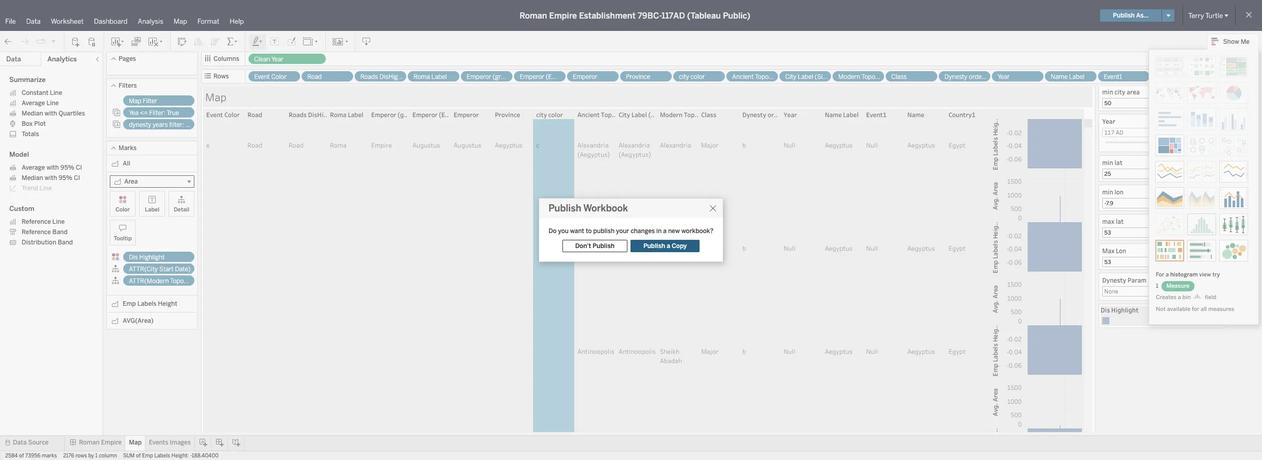 Task type: locate. For each thing, give the bounding box(es) containing it.
filter:
[[149, 109, 166, 117]]

true right filter:
[[185, 121, 198, 128]]

a for creates
[[1179, 294, 1182, 301]]

1 horizontal spatial of
[[136, 453, 141, 459]]

replay animation image up analytics
[[51, 38, 57, 44]]

ci for median with 95% ci
[[74, 174, 80, 182]]

filters
[[119, 82, 137, 89]]

0 vertical spatial lat
[[1115, 158, 1123, 167]]

dynesty param
[[1103, 276, 1147, 284]]

swap rows and columns image
[[177, 36, 187, 47]]

1 average from the top
[[22, 100, 45, 107]]

0 vertical spatial labels
[[137, 300, 157, 307]]

band up distribution band
[[52, 229, 68, 236]]

average down model
[[22, 164, 45, 171]]

band down the reference band
[[58, 239, 73, 246]]

average
[[22, 100, 45, 107], [22, 164, 45, 171]]

format workbook image
[[286, 36, 297, 47]]

0 horizontal spatial of
[[19, 453, 24, 459]]

a for for
[[1166, 271, 1170, 278]]

min lat text field
[[1105, 170, 1221, 178]]

publish workbook dialog
[[539, 198, 724, 262]]

label for city
[[798, 73, 814, 80]]

replay animation image
[[36, 36, 46, 47], [51, 38, 57, 44]]

as...
[[1137, 12, 1149, 19]]

1 vertical spatial dis
[[1101, 306, 1111, 314]]

toponym1 left class
[[862, 73, 891, 80]]

0 horizontal spatial emperor
[[467, 73, 492, 80]]

show me button
[[1208, 34, 1260, 50]]

95% for average with 95% ci
[[60, 164, 74, 171]]

2 horizontal spatial emperor
[[573, 73, 598, 80]]

117ad
[[662, 11, 686, 20]]

true up filter:
[[167, 109, 179, 117]]

yea
[[129, 109, 139, 117]]

min lon text field
[[1105, 199, 1221, 207]]

1 vertical spatial 95%
[[59, 174, 72, 182]]

new worksheet image
[[110, 36, 125, 47]]

117
[[1105, 128, 1115, 136]]

min up min lon
[[1103, 158, 1114, 167]]

1 horizontal spatial dis highlight
[[1101, 306, 1139, 314]]

0 vertical spatial true
[[167, 109, 179, 117]]

1 horizontal spatial replay animation image
[[51, 38, 57, 44]]

data up redo image
[[26, 18, 41, 25]]

min lon
[[1103, 188, 1124, 196]]

map up sum
[[129, 439, 142, 446]]

true for dynesty years filter: true
[[185, 121, 198, 128]]

year right order
[[998, 73, 1010, 80]]

a left bin
[[1179, 294, 1182, 301]]

me
[[1242, 38, 1251, 45]]

1 of from the left
[[19, 453, 24, 459]]

emperor (emperors)
[[520, 73, 579, 80]]

label left event1
[[1070, 73, 1085, 80]]

toponym1 left city
[[756, 73, 784, 80]]

label right city
[[798, 73, 814, 80]]

of right sum
[[136, 453, 141, 459]]

1 vertical spatial lat
[[1116, 217, 1125, 225]]

format
[[198, 18, 220, 25]]

of
[[19, 453, 24, 459], [136, 453, 141, 459]]

param
[[1128, 276, 1147, 284]]

95% up "median with 95% ci"
[[60, 164, 74, 171]]

1 vertical spatial min
[[1103, 158, 1114, 167]]

dynesty order (highlihgt)
[[945, 73, 1016, 80]]

true
[[167, 109, 179, 117], [185, 121, 198, 128]]

line up the reference band
[[52, 218, 65, 225]]

emperor for emperor (emperors)
[[520, 73, 545, 80]]

1 horizontal spatial true
[[185, 121, 198, 128]]

ci for average with 95% ci
[[76, 164, 82, 171]]

labels down the events
[[154, 453, 170, 459]]

95%
[[60, 164, 74, 171], [59, 174, 72, 182]]

0 vertical spatial year
[[272, 56, 284, 63]]

highlight down dynesty param
[[1112, 306, 1139, 314]]

of right 2584
[[19, 453, 24, 459]]

1 vertical spatial 1
[[95, 453, 98, 459]]

2 average from the top
[[22, 164, 45, 171]]

3 min from the top
[[1103, 188, 1114, 196]]

1 name from the left
[[1051, 73, 1068, 80]]

0 horizontal spatial name
[[1051, 73, 1068, 80]]

0 vertical spatial ci
[[76, 164, 82, 171]]

city
[[786, 73, 797, 80]]

clean
[[254, 56, 270, 63]]

attr(modern
[[129, 278, 169, 285]]

1 vertical spatial empire
[[101, 439, 122, 446]]

color up tooltip
[[116, 206, 130, 213]]

download image
[[362, 36, 372, 47]]

0 vertical spatial median
[[22, 110, 43, 117]]

data
[[26, 18, 41, 25], [6, 55, 21, 63], [13, 439, 27, 446]]

analysis
[[138, 18, 163, 25]]

2 toponym1 from the left
[[862, 73, 891, 80]]

median up trend
[[22, 174, 43, 182]]

0 vertical spatial empire
[[550, 11, 577, 20]]

year slider
[[1199, 140, 1204, 144]]

a left copy
[[667, 242, 671, 250]]

publish left as... at the top right
[[1114, 12, 1135, 19]]

city left color
[[679, 73, 690, 80]]

option
[[1101, 316, 1224, 326]]

1 vertical spatial with
[[46, 164, 59, 171]]

dynesty left order
[[945, 73, 968, 80]]

reference for reference band
[[22, 229, 51, 236]]

box
[[22, 120, 33, 127]]

median for median with 95% ci
[[22, 174, 43, 182]]

publish inside publish as... button
[[1114, 12, 1135, 19]]

0 horizontal spatial color
[[116, 206, 130, 213]]

ancient
[[733, 73, 754, 80]]

1 vertical spatial true
[[185, 121, 198, 128]]

map up swap rows and columns icon on the top left of the page
[[174, 18, 187, 25]]

by
[[88, 453, 94, 459]]

show/hide cards image
[[332, 36, 349, 47]]

applies to selected worksheets with same data source image
[[112, 108, 121, 117], [112, 120, 121, 128]]

with down average line
[[45, 110, 57, 117]]

totals image
[[226, 36, 239, 47]]

1 horizontal spatial year
[[998, 73, 1010, 80]]

year
[[272, 56, 284, 63], [998, 73, 1010, 80], [1103, 117, 1116, 125]]

worksheet
[[51, 18, 84, 25]]

lat for min lat
[[1115, 158, 1123, 167]]

marks. press enter to open the view data window.. use arrow keys to navigate data visualization elements. image
[[1026, 119, 1085, 460]]

reference for reference line
[[22, 218, 51, 225]]

publish as...
[[1114, 12, 1149, 19]]

1 horizontal spatial name
[[1158, 73, 1175, 80]]

emp up avg(area)
[[123, 300, 136, 307]]

measure
[[1167, 283, 1190, 289]]

of for 73956
[[19, 453, 24, 459]]

data up 2584
[[13, 439, 27, 446]]

publish inside don't publish button
[[593, 242, 615, 250]]

highlight up attr(city start date)
[[139, 254, 165, 261]]

1 horizontal spatial emp
[[142, 453, 153, 459]]

1 vertical spatial color
[[116, 206, 130, 213]]

average line
[[22, 100, 59, 107]]

reference up the reference band
[[22, 218, 51, 225]]

publish down in
[[644, 242, 666, 250]]

0 vertical spatial band
[[52, 229, 68, 236]]

1 horizontal spatial city
[[1115, 88, 1126, 96]]

show me
[[1224, 38, 1251, 45]]

band for distribution band
[[58, 239, 73, 246]]

1 horizontal spatial highlight
[[1112, 306, 1139, 314]]

collapse image
[[94, 56, 101, 62]]

1 min from the top
[[1103, 88, 1114, 96]]

sum
[[123, 453, 135, 459]]

line down "median with 95% ci"
[[39, 185, 52, 192]]

for a histogram view try
[[1157, 271, 1221, 278]]

name for name
[[1158, 73, 1175, 80]]

of for emp
[[136, 453, 141, 459]]

0 vertical spatial min
[[1103, 88, 1114, 96]]

max lat text field
[[1105, 229, 1221, 237]]

1 down for
[[1157, 283, 1161, 289]]

0 vertical spatial with
[[45, 110, 57, 117]]

dynesty left param
[[1103, 276, 1127, 284]]

a
[[664, 228, 667, 235], [667, 242, 671, 250], [1166, 271, 1170, 278], [1179, 294, 1182, 301]]

city left area
[[1115, 88, 1126, 96]]

0 vertical spatial color
[[271, 73, 287, 80]]

year right clean
[[272, 56, 284, 63]]

dis down dynesty param
[[1101, 306, 1111, 314]]

name for name label
[[1051, 73, 1068, 80]]

2 min from the top
[[1103, 158, 1114, 167]]

1 vertical spatial dynesty
[[1103, 276, 1127, 284]]

year up 117
[[1103, 117, 1116, 125]]

0 horizontal spatial empire
[[101, 439, 122, 446]]

0 vertical spatial dis
[[129, 254, 138, 261]]

2 reference from the top
[[22, 229, 51, 236]]

band
[[52, 229, 68, 236], [58, 239, 73, 246]]

available
[[1168, 306, 1191, 313]]

publish for publish workbook
[[549, 203, 582, 214]]

start
[[159, 266, 174, 273]]

publish up the you
[[549, 203, 582, 214]]

0 horizontal spatial emp
[[123, 300, 136, 307]]

a for publish
[[667, 242, 671, 250]]

average for average line
[[22, 100, 45, 107]]

dis highlight down dynesty param
[[1101, 306, 1139, 314]]

publish inside publish a copy button
[[644, 242, 666, 250]]

copy
[[672, 242, 687, 250]]

0 horizontal spatial highlight
[[139, 254, 165, 261]]

clean year
[[254, 56, 284, 63]]

roman for roman empire establishment 79bc-117ad (tableau public)
[[520, 11, 547, 20]]

1 horizontal spatial emperor
[[520, 73, 545, 80]]

data down undo icon
[[6, 55, 21, 63]]

emperor
[[467, 73, 492, 80], [520, 73, 545, 80], [573, 73, 598, 80]]

1 horizontal spatial dis
[[1101, 306, 1111, 314]]

(emperors)
[[546, 73, 579, 80]]

0 vertical spatial dynesty
[[945, 73, 968, 80]]

empire left establishment
[[550, 11, 577, 20]]

3 emperor from the left
[[573, 73, 598, 80]]

color right event
[[271, 73, 287, 80]]

0 vertical spatial 95%
[[60, 164, 74, 171]]

min down event1
[[1103, 88, 1114, 96]]

replay animation image right redo image
[[36, 36, 46, 47]]

ancient toponym1
[[733, 73, 784, 80]]

0 horizontal spatial roman
[[79, 439, 100, 446]]

quartiles
[[59, 110, 85, 117]]

1 vertical spatial emp
[[142, 453, 153, 459]]

2 vertical spatial with
[[45, 174, 57, 182]]

lat up lon
[[1115, 158, 1123, 167]]

0 horizontal spatial toponym1
[[756, 73, 784, 80]]

0 horizontal spatial dis highlight
[[129, 254, 165, 261]]

1 vertical spatial ci
[[74, 174, 80, 182]]

1 vertical spatial city
[[1115, 88, 1126, 96]]

height
[[158, 300, 177, 307]]

0 vertical spatial applies to selected worksheets with same data source image
[[112, 108, 121, 117]]

duplicate image
[[131, 36, 141, 47]]

median up box plot
[[22, 110, 43, 117]]

applies to selected worksheets with same data source image left yea
[[112, 108, 121, 117]]

dis highlight
[[129, 254, 165, 261], [1101, 306, 1139, 314]]

city
[[679, 73, 690, 80], [1115, 88, 1126, 96]]

2 vertical spatial min
[[1103, 188, 1114, 196]]

0 vertical spatial dis highlight
[[129, 254, 165, 261]]

sort ascending image
[[193, 36, 204, 47]]

1 vertical spatial reference
[[22, 229, 51, 236]]

clear sheet image
[[148, 36, 164, 47]]

toponym1
[[756, 73, 784, 80], [862, 73, 891, 80]]

filter:
[[169, 121, 184, 128]]

emp
[[123, 300, 136, 307], [142, 453, 153, 459]]

publish
[[594, 228, 615, 235]]

0 horizontal spatial true
[[167, 109, 179, 117]]

ci up "median with 95% ci"
[[76, 164, 82, 171]]

dis up attr(city
[[129, 254, 138, 261]]

1 vertical spatial median
[[22, 174, 43, 182]]

class
[[892, 73, 907, 80]]

0 horizontal spatial dynesty
[[945, 73, 968, 80]]

line up average line
[[50, 89, 62, 96]]

city label (size)
[[786, 73, 832, 80]]

totals
[[22, 131, 39, 138]]

applies to selected worksheets with same data source image for yea <= filter: true
[[112, 108, 121, 117]]

line up median with quartiles
[[46, 100, 59, 107]]

label right roma
[[432, 73, 447, 80]]

1 vertical spatial roman
[[79, 439, 100, 446]]

emp down the events
[[142, 453, 153, 459]]

2 name from the left
[[1158, 73, 1175, 80]]

label for roma
[[432, 73, 447, 80]]

ci down the average with 95% ci
[[74, 174, 80, 182]]

detail
[[174, 206, 189, 213]]

1 reference from the top
[[22, 218, 51, 225]]

1 emperor from the left
[[467, 73, 492, 80]]

emperor (group)
[[467, 73, 514, 80]]

toponym1 for modern toponym1
[[862, 73, 891, 80]]

1 vertical spatial band
[[58, 239, 73, 246]]

reference up distribution
[[22, 229, 51, 236]]

all
[[1202, 306, 1208, 313]]

0 horizontal spatial dis
[[129, 254, 138, 261]]

marks
[[119, 144, 137, 152]]

average for average with 95% ci
[[22, 164, 45, 171]]

roma label
[[414, 73, 447, 80]]

roads
[[361, 73, 378, 80]]

1 vertical spatial average
[[22, 164, 45, 171]]

a right for
[[1166, 271, 1170, 278]]

1 horizontal spatial dynesty
[[1103, 276, 1127, 284]]

event color
[[254, 73, 287, 80]]

publish down publish
[[593, 242, 615, 250]]

0 vertical spatial reference
[[22, 218, 51, 225]]

1 vertical spatial dis highlight
[[1101, 306, 1139, 314]]

2584
[[5, 453, 18, 459]]

dishighlight
[[380, 73, 414, 80]]

line for constant line
[[50, 89, 62, 96]]

lat for max lat
[[1116, 217, 1125, 225]]

1 right by
[[95, 453, 98, 459]]

1 vertical spatial highlight
[[1112, 306, 1139, 314]]

label for name
[[1070, 73, 1085, 80]]

dynesty for dynesty param
[[1103, 276, 1127, 284]]

lon
[[1115, 188, 1124, 196]]

0 vertical spatial city
[[679, 73, 690, 80]]

roman for roman empire
[[79, 439, 100, 446]]

terry
[[1189, 12, 1205, 19]]

model
[[9, 151, 29, 158]]

highlight image
[[252, 36, 264, 47]]

0 vertical spatial average
[[22, 100, 45, 107]]

labels up avg(area)
[[137, 300, 157, 307]]

terry turtle
[[1189, 12, 1224, 19]]

2 applies to selected worksheets with same data source image from the top
[[112, 120, 121, 128]]

2 horizontal spatial year
[[1103, 117, 1116, 125]]

dis highlight up attr(city
[[129, 254, 165, 261]]

with up "median with 95% ci"
[[46, 164, 59, 171]]

0 horizontal spatial city
[[679, 73, 690, 80]]

turtle
[[1206, 12, 1224, 19]]

applies to selected worksheets with same data source image left 'dynesty'
[[112, 120, 121, 128]]

95% down the average with 95% ci
[[59, 174, 72, 182]]

dynesty for dynesty order (highlihgt)
[[945, 73, 968, 80]]

1 vertical spatial applies to selected worksheets with same data source image
[[112, 120, 121, 128]]

1 horizontal spatial empire
[[550, 11, 577, 20]]

empire for roman empire
[[101, 439, 122, 446]]

rows
[[214, 73, 229, 80]]

1 horizontal spatial roman
[[520, 11, 547, 20]]

1 median from the top
[[22, 110, 43, 117]]

median for median with quartiles
[[22, 110, 43, 117]]

2 median from the top
[[22, 174, 43, 182]]

min for min city area
[[1103, 88, 1114, 96]]

1 toponym1 from the left
[[756, 73, 784, 80]]

average down the constant
[[22, 100, 45, 107]]

min for min lat
[[1103, 158, 1114, 167]]

lat right the max
[[1116, 217, 1125, 225]]

1 horizontal spatial toponym1
[[862, 73, 891, 80]]

empire up column on the left
[[101, 439, 122, 446]]

a inside publish a copy button
[[667, 242, 671, 250]]

Max Lon text field
[[1105, 258, 1221, 266]]

recommended image
[[1156, 240, 1185, 262]]

1 horizontal spatial 1
[[1157, 283, 1161, 289]]

modern toponym1
[[839, 73, 891, 80]]

with down the average with 95% ci
[[45, 174, 57, 182]]

min left lon
[[1103, 188, 1114, 196]]

0 vertical spatial highlight
[[139, 254, 165, 261]]

1 applies to selected worksheets with same data source image from the top
[[112, 108, 121, 117]]

2 of from the left
[[136, 453, 141, 459]]

0 vertical spatial roman
[[520, 11, 547, 20]]

establishment
[[579, 11, 636, 20]]

2 emperor from the left
[[520, 73, 545, 80]]



Task type: vqa. For each thing, say whether or not it's contained in the screenshot.
Workbook
yes



Task type: describe. For each thing, give the bounding box(es) containing it.
your
[[616, 228, 630, 235]]

you
[[558, 228, 569, 235]]

(size)
[[815, 73, 832, 80]]

2584 of 73956 marks
[[5, 453, 57, 459]]

date)
[[175, 266, 191, 273]]

for
[[1193, 306, 1200, 313]]

79bc-
[[638, 11, 662, 20]]

0 vertical spatial data
[[26, 18, 41, 25]]

publish a copy button
[[631, 240, 700, 252]]

summarize
[[9, 76, 46, 84]]

measures
[[1209, 306, 1235, 313]]

95% for median with 95% ci
[[59, 174, 72, 182]]

toponym1 for ancient toponym1
[[756, 73, 784, 80]]

modern
[[839, 73, 861, 80]]

height:
[[171, 453, 189, 459]]

publish for publish a copy
[[644, 242, 666, 250]]

don't
[[576, 242, 592, 250]]

not
[[1157, 306, 1166, 313]]

tooltip
[[114, 235, 132, 242]]

data source
[[13, 439, 49, 446]]

2176 rows by 1 column
[[63, 453, 117, 459]]

reference band
[[22, 229, 68, 236]]

province
[[626, 73, 651, 80]]

try
[[1213, 271, 1221, 278]]

line for trend line
[[39, 185, 52, 192]]

(tableau
[[688, 11, 721, 20]]

name label
[[1051, 73, 1085, 80]]

events
[[149, 439, 168, 446]]

emperor for emperor (group)
[[467, 73, 492, 80]]

pause auto updates image
[[87, 36, 98, 47]]

with for median with 95% ci
[[45, 174, 57, 182]]

map down rows
[[205, 90, 227, 104]]

do you want to publish your changes in a new workbook?
[[549, 228, 714, 235]]

sort descending image
[[210, 36, 220, 47]]

sum of emp labels height: -188.40400
[[123, 453, 219, 459]]

fit image
[[303, 36, 319, 47]]

median with quartiles
[[22, 110, 85, 117]]

73956
[[25, 453, 41, 459]]

empire for roman empire establishment 79bc-117ad (tableau public)
[[550, 11, 577, 20]]

(highlihgt)
[[986, 73, 1016, 80]]

attr(modern toponym1)
[[129, 278, 201, 285]]

show mark labels image
[[270, 36, 280, 47]]

filter
[[143, 98, 157, 105]]

median with 95% ci
[[22, 174, 80, 182]]

creates
[[1157, 294, 1177, 301]]

roma
[[414, 73, 430, 80]]

band for reference band
[[52, 229, 68, 236]]

area
[[1127, 88, 1141, 96]]

roads dishighlight
[[361, 73, 414, 80]]

line for average line
[[46, 100, 59, 107]]

with for average with 95% ci
[[46, 164, 59, 171]]

dashboard
[[94, 18, 128, 25]]

true for yea <= filter: true
[[167, 109, 179, 117]]

order
[[970, 73, 985, 80]]

roman empire establishment 79bc-117ad (tableau public)
[[520, 11, 751, 20]]

years
[[153, 121, 168, 128]]

1 vertical spatial data
[[6, 55, 21, 63]]

0 horizontal spatial replay animation image
[[36, 36, 46, 47]]

custom
[[9, 205, 34, 213]]

min for min lon
[[1103, 188, 1114, 196]]

do
[[549, 228, 557, 235]]

applies to selected worksheets with same data source image for dynesty years filter: true
[[112, 120, 121, 128]]

for
[[1157, 271, 1165, 278]]

0 vertical spatial emp
[[123, 300, 136, 307]]

line for reference line
[[52, 218, 65, 225]]

distribution
[[22, 239, 56, 246]]

country1
[[1211, 73, 1236, 80]]

2 vertical spatial year
[[1103, 117, 1116, 125]]

undo image
[[3, 36, 13, 47]]

2 vertical spatial data
[[13, 439, 27, 446]]

creates a bin
[[1157, 294, 1193, 301]]

redo image
[[20, 36, 30, 47]]

toponym1)
[[170, 278, 201, 285]]

distribution band
[[22, 239, 73, 246]]

constant line
[[22, 89, 62, 96]]

◀
[[1244, 73, 1250, 80]]

a right in
[[664, 228, 667, 235]]

rows
[[76, 453, 87, 459]]

box plot
[[22, 120, 46, 127]]

0 horizontal spatial year
[[272, 56, 284, 63]]

help
[[230, 18, 244, 25]]

0 horizontal spatial 1
[[95, 453, 98, 459]]

workbook?
[[682, 228, 714, 235]]

1 vertical spatial labels
[[154, 453, 170, 459]]

map filter
[[129, 98, 157, 105]]

file
[[5, 18, 16, 25]]

0 vertical spatial 1
[[1157, 283, 1161, 289]]

attr(city
[[129, 266, 158, 273]]

bin
[[1183, 294, 1192, 301]]

188.40400
[[192, 453, 219, 459]]

2176
[[63, 453, 74, 459]]

pages
[[119, 55, 136, 62]]

publish for publish as...
[[1114, 12, 1135, 19]]

ad
[[1116, 128, 1124, 136]]

min city area
[[1103, 88, 1142, 96]]

average with 95% ci
[[22, 164, 82, 171]]

label left detail
[[145, 206, 159, 213]]

dynesty
[[129, 121, 151, 128]]

1 vertical spatial year
[[998, 73, 1010, 80]]

lon
[[1117, 247, 1127, 255]]

with for median with quartiles
[[45, 110, 57, 117]]

emp labels height
[[123, 300, 177, 307]]

min city area  text field
[[1105, 99, 1221, 107]]

1 horizontal spatial color
[[271, 73, 287, 80]]

map up yea
[[129, 98, 141, 105]]

road
[[307, 73, 322, 80]]

marks
[[42, 453, 57, 459]]

max
[[1103, 247, 1115, 255]]

plot
[[34, 120, 46, 127]]

constant
[[22, 89, 48, 96]]

roman empire
[[79, 439, 122, 446]]

want
[[570, 228, 585, 235]]

yea <= filter: true
[[129, 109, 179, 117]]

field
[[1206, 294, 1217, 301]]

new data source image
[[71, 36, 81, 47]]

analytics
[[47, 55, 77, 63]]

in
[[657, 228, 662, 235]]



